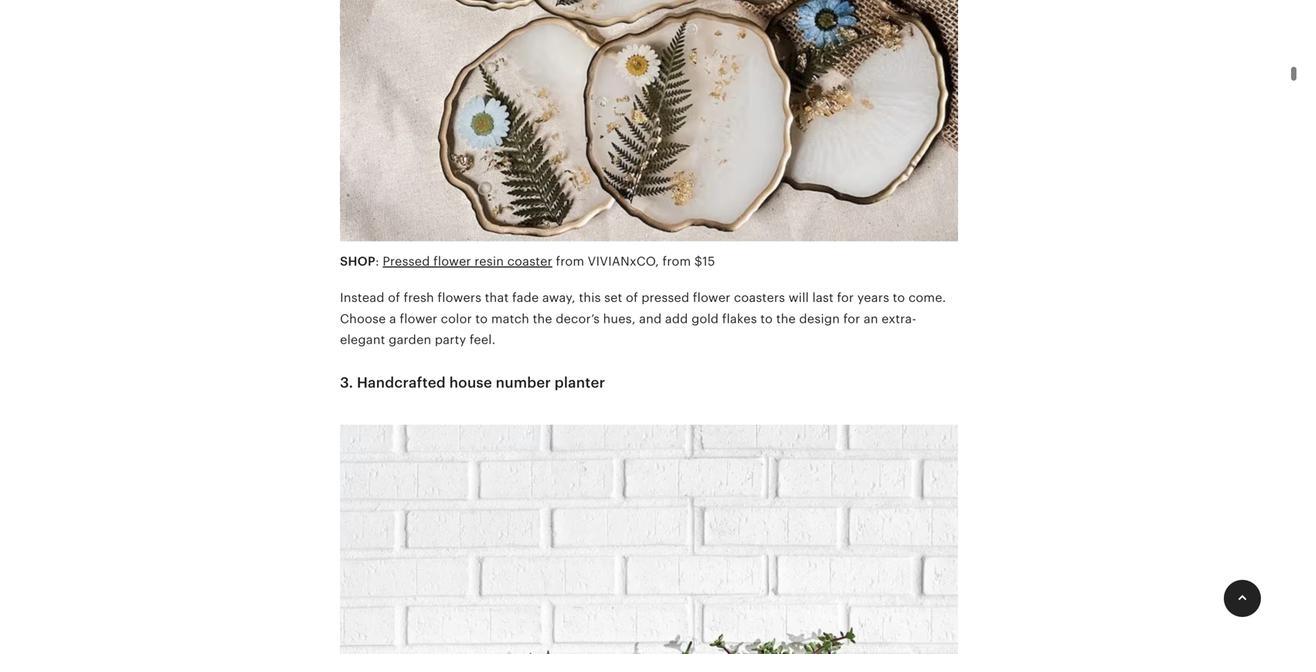 Task type: vqa. For each thing, say whether or not it's contained in the screenshot.
the Body Jewelry link
no



Task type: describe. For each thing, give the bounding box(es) containing it.
1 vertical spatial flower
[[693, 291, 731, 305]]

flakes
[[723, 312, 758, 326]]

elegant
[[340, 333, 386, 347]]

this
[[579, 291, 601, 305]]

set
[[605, 291, 623, 305]]

1 from from the left
[[556, 255, 585, 269]]

away,
[[543, 291, 576, 305]]

0 horizontal spatial to
[[476, 312, 488, 326]]

coasters
[[734, 291, 786, 305]]

3. handcrafted house number planter
[[340, 375, 606, 391]]

instead
[[340, 291, 385, 305]]

2 from from the left
[[663, 255, 692, 269]]

design
[[800, 312, 841, 326]]

shop
[[340, 255, 376, 269]]

match
[[492, 312, 530, 326]]

:
[[376, 255, 380, 269]]

pressed
[[642, 291, 690, 305]]

and
[[640, 312, 662, 326]]

garden
[[389, 333, 432, 347]]

3.
[[340, 375, 353, 391]]

1 vertical spatial for
[[844, 312, 861, 326]]

1 of from the left
[[388, 291, 400, 305]]

1 the from the left
[[533, 312, 553, 326]]

house
[[450, 375, 493, 391]]

color
[[441, 312, 472, 326]]

fresh
[[404, 291, 434, 305]]

last
[[813, 291, 834, 305]]

come.
[[909, 291, 947, 305]]

years
[[858, 291, 890, 305]]

coaster
[[508, 255, 553, 269]]



Task type: locate. For each thing, give the bounding box(es) containing it.
0 horizontal spatial the
[[533, 312, 553, 326]]

for
[[838, 291, 855, 305], [844, 312, 861, 326]]

of right set
[[626, 291, 639, 305]]

to
[[893, 291, 906, 305], [476, 312, 488, 326], [761, 312, 773, 326]]

extra-
[[882, 312, 917, 326]]

0 vertical spatial flower
[[434, 255, 471, 269]]

handcrafted
[[357, 375, 446, 391]]

2 horizontal spatial to
[[893, 291, 906, 305]]

flower left resin
[[434, 255, 471, 269]]

to up "extra-"
[[893, 291, 906, 305]]

0 horizontal spatial from
[[556, 255, 585, 269]]

fade
[[513, 291, 539, 305]]

for left "an"
[[844, 312, 861, 326]]

to up feel.
[[476, 312, 488, 326]]

from up away,
[[556, 255, 585, 269]]

will
[[789, 291, 810, 305]]

from left "$15"
[[663, 255, 692, 269]]

0 horizontal spatial of
[[388, 291, 400, 305]]

2 the from the left
[[777, 312, 796, 326]]

1 horizontal spatial to
[[761, 312, 773, 326]]

decor's
[[556, 312, 600, 326]]

1 horizontal spatial from
[[663, 255, 692, 269]]

flower up gold
[[693, 291, 731, 305]]

the down will
[[777, 312, 796, 326]]

to down coasters
[[761, 312, 773, 326]]

1 horizontal spatial the
[[777, 312, 796, 326]]

pressed
[[383, 255, 430, 269]]

from
[[556, 255, 585, 269], [663, 255, 692, 269]]

instead of fresh flowers that fade away, this set of pressed flower coasters will last for years to come. choose a flower color to match the decor's hues, and add gold flakes to the design for an extra- elegant garden party feel.
[[340, 291, 947, 347]]

the
[[533, 312, 553, 326], [777, 312, 796, 326]]

flower
[[434, 255, 471, 269], [693, 291, 731, 305], [400, 312, 438, 326]]

of
[[388, 291, 400, 305], [626, 291, 639, 305]]

a
[[390, 312, 397, 326]]

gold
[[692, 312, 719, 326]]

choose
[[340, 312, 386, 326]]

house number planter from etsy image
[[340, 416, 959, 655]]

feel.
[[470, 333, 496, 347]]

number
[[496, 375, 551, 391]]

the down away,
[[533, 312, 553, 326]]

0 vertical spatial for
[[838, 291, 855, 305]]

1 horizontal spatial of
[[626, 291, 639, 305]]

2 vertical spatial flower
[[400, 312, 438, 326]]

flower down 'fresh'
[[400, 312, 438, 326]]

add
[[666, 312, 689, 326]]

resin
[[475, 255, 504, 269]]

flowers
[[438, 291, 482, 305]]

2 of from the left
[[626, 291, 639, 305]]

hues,
[[603, 312, 636, 326]]

$15
[[695, 255, 716, 269]]

that
[[485, 291, 509, 305]]

of up the a
[[388, 291, 400, 305]]

pressed flower resin coaster link
[[383, 255, 553, 269]]

party
[[435, 333, 467, 347]]

planter
[[555, 375, 606, 391]]

shop : pressed flower resin coaster from  vivianxco, from $15
[[340, 255, 716, 269]]

for right the last
[[838, 291, 855, 305]]

an
[[864, 312, 879, 326]]

vivianxco,
[[588, 255, 660, 269]]

floral coasters from etsy image
[[340, 0, 959, 251]]



